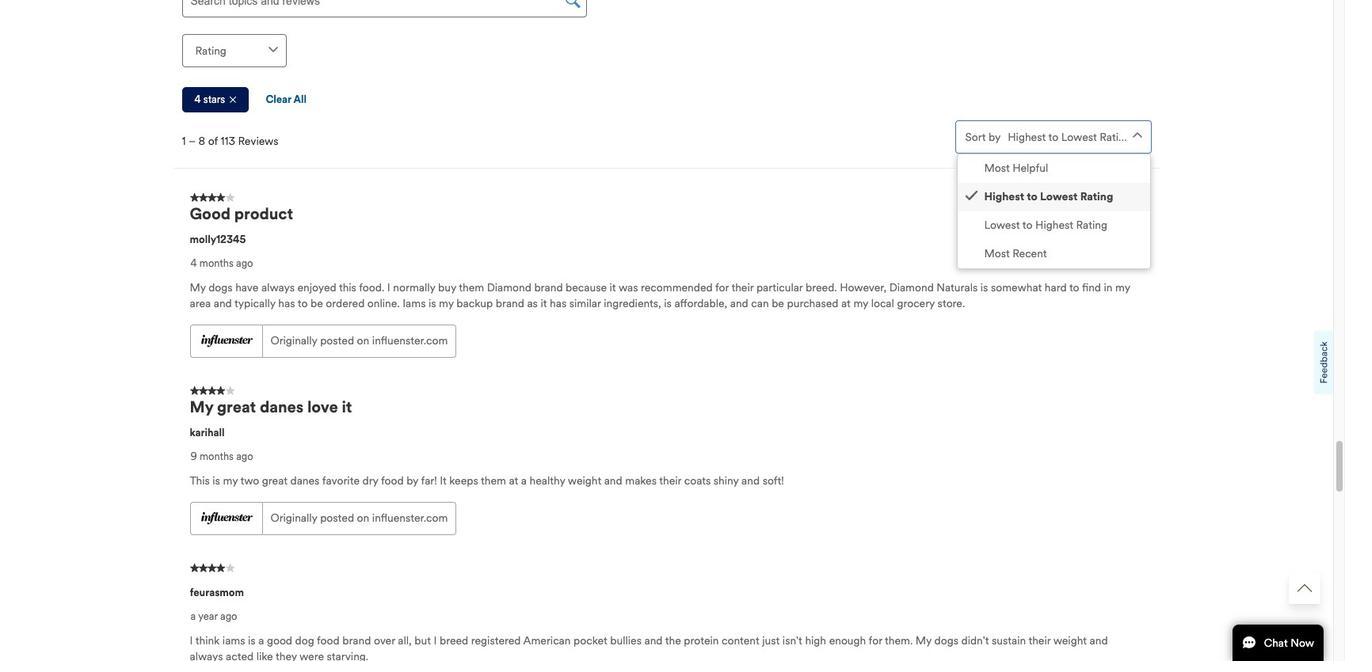 Task type: describe. For each thing, give the bounding box(es) containing it.
favorite
[[322, 474, 360, 488]]

2 horizontal spatial brand
[[534, 281, 563, 294]]

0 horizontal spatial it
[[342, 397, 352, 417]]

i think iams is a good dog food brand over all, but i breed registered american pocket bullies and the protein content just isn't high enough for them. my dogs didn't sustain their weight and always acted like they were starving.
[[190, 634, 1108, 662]]

my for my great danes love it
[[190, 397, 213, 417]]

local
[[871, 297, 894, 310]]

recommended
[[641, 281, 713, 294]]

my left two
[[223, 474, 238, 488]]

somewhat
[[991, 281, 1042, 294]]

it
[[440, 474, 447, 488]]

find
[[1082, 281, 1101, 294]]

Search topics and reviews text field
[[182, 0, 587, 18]]

clear all button
[[253, 87, 319, 113]]

for inside my dogs have always enjoyed this food. i normally buy them diamond brand because it was recommended for their particular breed. however, diamond naturals is somewhat hard to find in my area and typically has to be ordered online. iams is my backup brand as it has similar ingredients, is affordable, and can be purchased at my local grocery store.
[[715, 281, 729, 294]]

remove filter image
[[230, 96, 236, 104]]

over
[[374, 634, 395, 648]]

clear all
[[266, 94, 307, 106]]

starving.
[[327, 650, 369, 662]]

originally for product
[[271, 334, 317, 347]]

because
[[566, 281, 607, 294]]

originally for great
[[271, 511, 317, 525]]

typically
[[235, 297, 276, 310]]

ago for product
[[236, 257, 253, 270]]

a inside "i think iams is a good dog food brand over all, but i breed registered american pocket bullies and the protein content just isn't high enough for them. my dogs didn't sustain their weight and always acted like they were starving."
[[258, 634, 264, 648]]

protein
[[684, 634, 719, 648]]

is inside "i think iams is a good dog food brand over all, but i breed registered american pocket bullies and the protein content just isn't high enough for them. my dogs didn't sustain their weight and always acted like they were starving."
[[248, 634, 256, 648]]

as
[[527, 297, 538, 310]]

my great danes love it
[[190, 397, 352, 417]]

4 months ago
[[191, 257, 253, 270]]

9
[[191, 450, 197, 463]]

all
[[294, 94, 307, 106]]

4 for 4 stars
[[195, 94, 201, 106]]

this is my two great danes favorite dry food by far! it keeps them at a healthy weight and makes their coats shiny and soft!
[[190, 474, 784, 488]]

ingredients,
[[604, 297, 661, 310]]

dry
[[362, 474, 378, 488]]

healthy
[[530, 474, 565, 488]]

influenster.com for my great danes love it
[[372, 511, 448, 525]]

0 vertical spatial it
[[610, 281, 616, 294]]

breed.
[[806, 281, 837, 294]]

0 horizontal spatial great
[[217, 397, 256, 417]]

store.
[[938, 297, 965, 310]]

enjoyed
[[298, 281, 336, 294]]

makes
[[625, 474, 657, 488]]

breed
[[440, 634, 468, 648]]

1 vertical spatial their
[[659, 474, 681, 488]]

bullies
[[610, 634, 642, 648]]

have
[[235, 281, 259, 294]]

months for my
[[200, 450, 234, 463]]

buy
[[438, 281, 456, 294]]

two
[[240, 474, 259, 488]]

their inside "i think iams is a good dog food brand over all, but i breed registered american pocket bullies and the protein content just isn't high enough for them. my dogs didn't sustain their weight and always acted like they were starving."
[[1029, 634, 1051, 648]]

however,
[[840, 281, 887, 294]]

my inside "i think iams is a good dog food brand over all, but i breed registered american pocket bullies and the protein content just isn't high enough for them. my dogs didn't sustain their weight and always acted like they were starving."
[[916, 634, 932, 648]]

pocket
[[574, 634, 607, 648]]

iams
[[403, 297, 426, 310]]

1 vertical spatial at
[[509, 474, 518, 488]]

1 horizontal spatial great
[[262, 474, 288, 488]]

far!
[[421, 474, 437, 488]]

8
[[199, 135, 205, 149]]

a year ago
[[191, 611, 237, 623]]

normally
[[393, 281, 435, 294]]

them inside my dogs have always enjoyed this food. i normally buy them diamond brand because it was recommended for their particular breed. however, diamond naturals is somewhat hard to find in my area and typically has to be ordered online. iams is my backup brand as it has similar ingredients, is affordable, and can be purchased at my local grocery store.
[[459, 281, 484, 294]]

can
[[751, 297, 769, 310]]

posted for good product
[[320, 334, 354, 347]]

1 be from the left
[[311, 297, 323, 310]]

was
[[619, 281, 638, 294]]

this
[[190, 474, 210, 488]]

4 stars
[[195, 94, 225, 106]]

1 – 8 of 113 reviews
[[182, 135, 278, 149]]

registered
[[471, 634, 521, 648]]

2 be from the left
[[772, 297, 784, 310]]

similar
[[569, 297, 601, 310]]

good product
[[190, 204, 293, 224]]

like
[[256, 650, 273, 662]]

by
[[407, 474, 418, 488]]

affordable,
[[675, 297, 727, 310]]

particular
[[757, 281, 803, 294]]

originally posted on influenster.com for my great danes love it
[[271, 511, 448, 525]]

keeps
[[449, 474, 478, 488]]

product
[[234, 204, 293, 224]]

2 vertical spatial ago
[[220, 611, 237, 623]]

0 horizontal spatial a
[[191, 611, 196, 623]]

all,
[[398, 634, 412, 648]]

content
[[722, 634, 760, 648]]

shiny
[[714, 474, 739, 488]]

just
[[762, 634, 780, 648]]

dogs inside "i think iams is a good dog food brand over all, but i breed registered american pocket bullies and the protein content just isn't high enough for them. my dogs didn't sustain their weight and always acted like they were starving."
[[935, 634, 959, 648]]

always inside my dogs have always enjoyed this food. i normally buy them diamond brand because it was recommended for their particular breed. however, diamond naturals is somewhat hard to find in my area and typically has to be ordered online. iams is my backup brand as it has similar ingredients, is affordable, and can be purchased at my local grocery store.
[[261, 281, 295, 294]]

but
[[415, 634, 431, 648]]

were
[[299, 650, 324, 662]]

think
[[195, 634, 220, 648]]

of
[[208, 135, 218, 149]]

online.
[[367, 297, 400, 310]]

dog
[[295, 634, 314, 648]]

2 has from the left
[[550, 297, 567, 310]]

ordered
[[326, 297, 365, 310]]



Task type: locate. For each thing, give the bounding box(es) containing it.
originally posted on influenster.com down dry
[[271, 511, 448, 525]]

1 vertical spatial to
[[298, 297, 308, 310]]

at down the "however,"
[[841, 297, 851, 310]]

0 vertical spatial months
[[200, 257, 233, 270]]

ago
[[236, 257, 253, 270], [236, 450, 253, 463], [220, 611, 237, 623]]

0 vertical spatial at
[[841, 297, 851, 310]]

and
[[214, 297, 232, 310], [730, 297, 749, 310], [604, 474, 622, 488], [742, 474, 760, 488], [644, 634, 663, 648], [1090, 634, 1108, 648]]

brand up starving.
[[342, 634, 371, 648]]

1 originally posted on influenster.com from the top
[[271, 334, 448, 347]]

soft!
[[763, 474, 784, 488]]

2 vertical spatial their
[[1029, 634, 1051, 648]]

dogs inside my dogs have always enjoyed this food. i normally buy them diamond brand because it was recommended for their particular breed. however, diamond naturals is somewhat hard to find in my area and typically has to be ordered online. iams is my backup brand as it has similar ingredients, is affordable, and can be purchased at my local grocery store.
[[209, 281, 233, 294]]

coats
[[684, 474, 711, 488]]

their right 'sustain'
[[1029, 634, 1051, 648]]

stars
[[203, 94, 225, 106]]

1 vertical spatial on
[[357, 511, 369, 525]]

a up the like
[[258, 634, 264, 648]]

reviews
[[238, 135, 278, 149]]

reviews region
[[174, 184, 1163, 662]]

them.
[[885, 634, 913, 648]]

1 horizontal spatial i
[[387, 281, 390, 294]]

1 horizontal spatial a
[[258, 634, 264, 648]]

1 vertical spatial my
[[190, 397, 213, 417]]

it right as
[[541, 297, 547, 310]]

great right two
[[262, 474, 288, 488]]

my down buy
[[439, 297, 454, 310]]

1 vertical spatial them
[[481, 474, 506, 488]]

didn't
[[961, 634, 989, 648]]

it
[[610, 281, 616, 294], [541, 297, 547, 310], [342, 397, 352, 417]]

a left year
[[191, 611, 196, 623]]

scroll to top image
[[1298, 582, 1312, 596]]

2 originally posted on influenster.com from the top
[[271, 511, 448, 525]]

clear
[[266, 94, 291, 106]]

2 vertical spatial it
[[342, 397, 352, 417]]

my for my dogs have always enjoyed this food. i normally buy them diamond brand because it was recommended for their particular breed. however, diamond naturals is somewhat hard to find in my area and typically has to be ordered online. iams is my backup brand as it has similar ingredients, is affordable, and can be purchased at my local grocery store.
[[190, 281, 206, 294]]

always up typically
[[261, 281, 295, 294]]

good
[[190, 204, 231, 224]]

to left find
[[1069, 281, 1080, 294]]

2 on from the top
[[357, 511, 369, 525]]

0 vertical spatial 4
[[195, 94, 201, 106]]

4 inside reviews region
[[191, 257, 197, 270]]

months up "area"
[[200, 257, 233, 270]]

1 diamond from the left
[[487, 281, 531, 294]]

0 vertical spatial great
[[217, 397, 256, 417]]

ago right year
[[220, 611, 237, 623]]

diamond up grocery
[[889, 281, 934, 294]]

0 horizontal spatial dogs
[[209, 281, 233, 294]]

brand
[[534, 281, 563, 294], [496, 297, 524, 310], [342, 634, 371, 648]]

1 horizontal spatial diamond
[[889, 281, 934, 294]]

for up "affordable,"
[[715, 281, 729, 294]]

my up 9
[[190, 397, 213, 417]]

1 vertical spatial dogs
[[935, 634, 959, 648]]

posted for my great danes love it
[[320, 511, 354, 525]]

weight right healthy
[[568, 474, 601, 488]]

0 vertical spatial ago
[[236, 257, 253, 270]]

always
[[261, 281, 295, 294], [190, 650, 223, 662]]

2 posted from the top
[[320, 511, 354, 525]]

1 vertical spatial originally posted on influenster.com
[[271, 511, 448, 525]]

1 horizontal spatial dogs
[[935, 634, 959, 648]]

0 vertical spatial a
[[521, 474, 527, 488]]

on for my great danes love it
[[357, 511, 369, 525]]

0 vertical spatial influenster.com
[[372, 334, 448, 347]]

ago for great
[[236, 450, 253, 463]]

2 vertical spatial a
[[258, 634, 264, 648]]

originally
[[271, 334, 317, 347], [271, 511, 317, 525]]

months for good
[[200, 257, 233, 270]]

love
[[307, 397, 338, 417]]

great
[[217, 397, 256, 417], [262, 474, 288, 488]]

my
[[1116, 281, 1130, 294], [439, 297, 454, 310], [854, 297, 868, 310], [223, 474, 238, 488]]

1 horizontal spatial it
[[541, 297, 547, 310]]

my right the in
[[1116, 281, 1130, 294]]

0 horizontal spatial for
[[715, 281, 729, 294]]

diamond up as
[[487, 281, 531, 294]]

to
[[1069, 281, 1080, 294], [298, 297, 308, 310]]

has right as
[[550, 297, 567, 310]]

0 horizontal spatial to
[[298, 297, 308, 310]]

them up backup
[[459, 281, 484, 294]]

0 horizontal spatial always
[[190, 650, 223, 662]]

food inside "i think iams is a good dog food brand over all, but i breed registered american pocket bullies and the protein content just isn't high enough for them. my dogs didn't sustain their weight and always acted like they were starving."
[[317, 634, 340, 648]]

0 vertical spatial danes
[[260, 397, 304, 417]]

american
[[523, 634, 571, 648]]

danes left favorite
[[290, 474, 320, 488]]

1 horizontal spatial brand
[[496, 297, 524, 310]]

113
[[221, 135, 235, 149]]

0 horizontal spatial food
[[317, 634, 340, 648]]

None search field
[[182, 0, 587, 18]]

0 horizontal spatial be
[[311, 297, 323, 310]]

originally posted on influenster.com
[[271, 334, 448, 347], [271, 511, 448, 525]]

my right "them." at right
[[916, 634, 932, 648]]

2 horizontal spatial their
[[1029, 634, 1051, 648]]

on down ordered
[[357, 334, 369, 347]]

2 horizontal spatial i
[[434, 634, 437, 648]]

2 vertical spatial my
[[916, 634, 932, 648]]

my inside my dogs have always enjoyed this food. i normally buy them diamond brand because it was recommended for their particular breed. however, diamond naturals is somewhat hard to find in my area and typically has to be ordered online. iams is my backup brand as it has similar ingredients, is affordable, and can be purchased at my local grocery store.
[[190, 281, 206, 294]]

in
[[1104, 281, 1113, 294]]

i left think
[[190, 634, 193, 648]]

influenster.com down iams
[[372, 334, 448, 347]]

0 vertical spatial originally
[[271, 334, 317, 347]]

i right but
[[434, 634, 437, 648]]

originally posted on influenster.com down ordered
[[271, 334, 448, 347]]

posted
[[320, 334, 354, 347], [320, 511, 354, 525]]

1 vertical spatial great
[[262, 474, 288, 488]]

ago up two
[[236, 450, 253, 463]]

1 horizontal spatial food
[[381, 474, 404, 488]]

grocery
[[897, 297, 935, 310]]

1 vertical spatial brand
[[496, 297, 524, 310]]

danes left 'love'
[[260, 397, 304, 417]]

influenster.com for good product
[[372, 334, 448, 347]]

1 vertical spatial weight
[[1053, 634, 1087, 648]]

1 horizontal spatial always
[[261, 281, 295, 294]]

is
[[981, 281, 988, 294], [429, 297, 436, 310], [664, 297, 672, 310], [213, 474, 220, 488], [248, 634, 256, 648]]

1 vertical spatial posted
[[320, 511, 354, 525]]

sustain
[[992, 634, 1026, 648]]

0 vertical spatial posted
[[320, 334, 354, 347]]

good
[[267, 634, 292, 648]]

backup
[[457, 297, 493, 310]]

1 influenster.com from the top
[[372, 334, 448, 347]]

2 months from the top
[[200, 450, 234, 463]]

1 originally from the top
[[271, 334, 317, 347]]

them right keeps
[[481, 474, 506, 488]]

great up 9 months ago
[[217, 397, 256, 417]]

to down enjoyed
[[298, 297, 308, 310]]

a left healthy
[[521, 474, 527, 488]]

i
[[387, 281, 390, 294], [190, 634, 193, 648], [434, 634, 437, 648]]

iams
[[223, 634, 245, 648]]

high
[[805, 634, 826, 648]]

posted down ordered
[[320, 334, 354, 347]]

1 horizontal spatial be
[[772, 297, 784, 310]]

1 vertical spatial it
[[541, 297, 547, 310]]

1 posted from the top
[[320, 334, 354, 347]]

my down the "however,"
[[854, 297, 868, 310]]

1 vertical spatial always
[[190, 650, 223, 662]]

influenster.com down by
[[372, 511, 448, 525]]

1 horizontal spatial their
[[732, 281, 754, 294]]

1 horizontal spatial has
[[550, 297, 567, 310]]

area
[[190, 297, 211, 310]]

months
[[200, 257, 233, 270], [200, 450, 234, 463]]

0 vertical spatial them
[[459, 281, 484, 294]]

my up "area"
[[190, 281, 206, 294]]

food.
[[359, 281, 384, 294]]

weight inside "i think iams is a good dog food brand over all, but i breed registered american pocket bullies and the protein content just isn't high enough for them. my dogs didn't sustain their weight and always acted like they were starving."
[[1053, 634, 1087, 648]]

0 vertical spatial always
[[261, 281, 295, 294]]

has right typically
[[278, 297, 295, 310]]

diamond
[[487, 281, 531, 294], [889, 281, 934, 294]]

0 horizontal spatial has
[[278, 297, 295, 310]]

1 vertical spatial food
[[317, 634, 340, 648]]

be
[[311, 297, 323, 310], [772, 297, 784, 310]]

always inside "i think iams is a good dog food brand over all, but i breed registered american pocket bullies and the protein content just isn't high enough for them. my dogs didn't sustain their weight and always acted like they were starving."
[[190, 650, 223, 662]]

1 horizontal spatial for
[[869, 634, 882, 648]]

food up 'were'
[[317, 634, 340, 648]]

1 horizontal spatial at
[[841, 297, 851, 310]]

weight right 'sustain'
[[1053, 634, 1087, 648]]

1 vertical spatial a
[[191, 611, 196, 623]]

0 vertical spatial their
[[732, 281, 754, 294]]

0 horizontal spatial their
[[659, 474, 681, 488]]

9 months ago
[[191, 450, 253, 463]]

0 vertical spatial originally posted on influenster.com
[[271, 334, 448, 347]]

at
[[841, 297, 851, 310], [509, 474, 518, 488]]

brand inside "i think iams is a good dog food brand over all, but i breed registered american pocket bullies and the protein content just isn't high enough for them. my dogs didn't sustain their weight and always acted like they were starving."
[[342, 634, 371, 648]]

1 vertical spatial danes
[[290, 474, 320, 488]]

1 has from the left
[[278, 297, 295, 310]]

2 influenster.com from the top
[[372, 511, 448, 525]]

acted
[[226, 650, 254, 662]]

2 originally from the top
[[271, 511, 317, 525]]

my dogs have always enjoyed this food. i normally buy them diamond brand because it was recommended for their particular breed. however, diamond naturals is somewhat hard to find in my area and typically has to be ordered online. iams is my backup brand as it has similar ingredients, is affordable, and can be purchased at my local grocery store.
[[190, 281, 1130, 310]]

at left healthy
[[509, 474, 518, 488]]

0 vertical spatial my
[[190, 281, 206, 294]]

it right 'love'
[[342, 397, 352, 417]]

2 horizontal spatial it
[[610, 281, 616, 294]]

dogs left didn't
[[935, 634, 959, 648]]

their inside my dogs have always enjoyed this food. i normally buy them diamond brand because it was recommended for their particular breed. however, diamond naturals is somewhat hard to find in my area and typically has to be ordered online. iams is my backup brand as it has similar ingredients, is affordable, and can be purchased at my local grocery store.
[[732, 281, 754, 294]]

naturals
[[937, 281, 978, 294]]

i up online.
[[387, 281, 390, 294]]

0 vertical spatial for
[[715, 281, 729, 294]]

4 up "area"
[[191, 257, 197, 270]]

brand up as
[[534, 281, 563, 294]]

–
[[189, 135, 196, 149]]

1 months from the top
[[200, 257, 233, 270]]

their left "coats"
[[659, 474, 681, 488]]

on for good product
[[357, 334, 369, 347]]

ago up the have
[[236, 257, 253, 270]]

0 vertical spatial food
[[381, 474, 404, 488]]

always down think
[[190, 650, 223, 662]]

for
[[715, 281, 729, 294], [869, 634, 882, 648]]

4 for 4 months ago
[[191, 257, 197, 270]]

0 vertical spatial on
[[357, 334, 369, 347]]

1 vertical spatial ago
[[236, 450, 253, 463]]

1 vertical spatial 4
[[191, 257, 197, 270]]

for left "them." at right
[[869, 634, 882, 648]]

0 horizontal spatial weight
[[568, 474, 601, 488]]

0 vertical spatial dogs
[[209, 281, 233, 294]]

0 vertical spatial brand
[[534, 281, 563, 294]]

0 horizontal spatial brand
[[342, 634, 371, 648]]

dogs down the 4 months ago
[[209, 281, 233, 294]]

a
[[521, 474, 527, 488], [191, 611, 196, 623], [258, 634, 264, 648]]

0 vertical spatial weight
[[568, 474, 601, 488]]

1 vertical spatial for
[[869, 634, 882, 648]]

1 horizontal spatial weight
[[1053, 634, 1087, 648]]

originally posted on influenster.com for good product
[[271, 334, 448, 347]]

posted down favorite
[[320, 511, 354, 525]]

weight
[[568, 474, 601, 488], [1053, 634, 1087, 648]]

2 diamond from the left
[[889, 281, 934, 294]]

0 vertical spatial to
[[1069, 281, 1080, 294]]

0 horizontal spatial diamond
[[487, 281, 531, 294]]

their up can
[[732, 281, 754, 294]]

isn't
[[783, 634, 802, 648]]

1 vertical spatial influenster.com
[[372, 511, 448, 525]]

be down enjoyed
[[311, 297, 323, 310]]

the
[[665, 634, 681, 648]]

2 vertical spatial brand
[[342, 634, 371, 648]]

list box
[[957, 154, 1151, 270]]

for inside "i think iams is a good dog food brand over all, but i breed registered american pocket bullies and the protein content just isn't high enough for them. my dogs didn't sustain their weight and always acted like they were starving."
[[869, 634, 882, 648]]

they
[[276, 650, 297, 662]]

it left was
[[610, 281, 616, 294]]

enough
[[829, 634, 866, 648]]

food left by
[[381, 474, 404, 488]]

1 vertical spatial months
[[200, 450, 234, 463]]

on
[[357, 334, 369, 347], [357, 511, 369, 525]]

danes
[[260, 397, 304, 417], [290, 474, 320, 488]]

1 vertical spatial originally
[[271, 511, 317, 525]]

brand left as
[[496, 297, 524, 310]]

4 left stars
[[195, 94, 201, 106]]

my
[[190, 281, 206, 294], [190, 397, 213, 417], [916, 634, 932, 648]]

at inside my dogs have always enjoyed this food. i normally buy them diamond brand because it was recommended for their particular breed. however, diamond naturals is somewhat hard to find in my area and typically has to be ordered online. iams is my backup brand as it has similar ingredients, is affordable, and can be purchased at my local grocery store.
[[841, 297, 851, 310]]

be down particular
[[772, 297, 784, 310]]

purchased
[[787, 297, 839, 310]]

on down dry
[[357, 511, 369, 525]]

year
[[198, 611, 218, 623]]

1 horizontal spatial to
[[1069, 281, 1080, 294]]

2 horizontal spatial a
[[521, 474, 527, 488]]

0 horizontal spatial i
[[190, 634, 193, 648]]

styled arrow button link
[[1289, 573, 1321, 605]]

1 on from the top
[[357, 334, 369, 347]]

i inside my dogs have always enjoyed this food. i normally buy them diamond brand because it was recommended for their particular breed. however, diamond naturals is somewhat hard to find in my area and typically has to be ordered online. iams is my backup brand as it has similar ingredients, is affordable, and can be purchased at my local grocery store.
[[387, 281, 390, 294]]

1
[[182, 135, 186, 149]]

this
[[339, 281, 356, 294]]

months right 9
[[200, 450, 234, 463]]

0 horizontal spatial at
[[509, 474, 518, 488]]

hard
[[1045, 281, 1067, 294]]



Task type: vqa. For each thing, say whether or not it's contained in the screenshot.
they
yes



